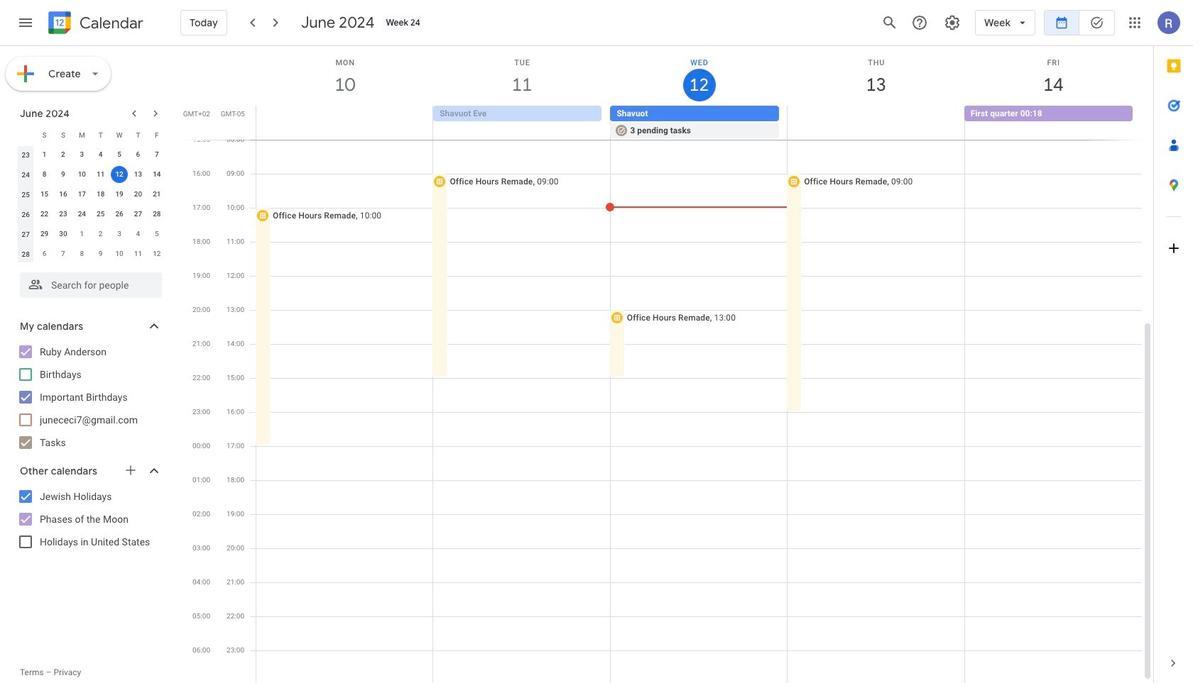 Task type: describe. For each thing, give the bounding box(es) containing it.
27 element
[[130, 206, 147, 223]]

28 element
[[148, 206, 165, 223]]

column header inside june 2024 grid
[[16, 125, 35, 145]]

other calendars list
[[3, 486, 176, 554]]

july 10 element
[[111, 246, 128, 263]]

july 4 element
[[130, 226, 147, 243]]

7 element
[[148, 146, 165, 163]]

calendar element
[[45, 9, 143, 40]]

16 element
[[55, 186, 72, 203]]

row group inside june 2024 grid
[[16, 145, 166, 264]]

settings menu image
[[944, 14, 961, 31]]

3 element
[[73, 146, 90, 163]]

july 5 element
[[148, 226, 165, 243]]

cell inside row group
[[110, 165, 129, 185]]

26 element
[[111, 206, 128, 223]]

8 element
[[36, 166, 53, 183]]

25 element
[[92, 206, 109, 223]]

17 element
[[73, 186, 90, 203]]

1 element
[[36, 146, 53, 163]]

4 element
[[92, 146, 109, 163]]

july 2 element
[[92, 226, 109, 243]]

my calendars list
[[3, 341, 176, 454]]

9 element
[[55, 166, 72, 183]]

29 element
[[36, 226, 53, 243]]

24 element
[[73, 206, 90, 223]]

10 element
[[73, 166, 90, 183]]

add other calendars image
[[124, 464, 138, 478]]

19 element
[[111, 186, 128, 203]]

july 3 element
[[111, 226, 128, 243]]

friday, june 14 element
[[965, 46, 1142, 106]]



Task type: vqa. For each thing, say whether or not it's contained in the screenshot.
terms
no



Task type: locate. For each thing, give the bounding box(es) containing it.
21 element
[[148, 186, 165, 203]]

6 element
[[130, 146, 147, 163]]

july 9 element
[[92, 246, 109, 263]]

20 element
[[130, 186, 147, 203]]

july 8 element
[[73, 246, 90, 263]]

30 element
[[55, 226, 72, 243]]

5 element
[[111, 146, 128, 163]]

heading
[[77, 15, 143, 32]]

june 2024 grid
[[13, 125, 166, 264]]

main drawer image
[[17, 14, 34, 31]]

wednesday, june 12, today element
[[611, 46, 788, 106]]

18 element
[[92, 186, 109, 203]]

grid
[[182, 46, 1153, 684]]

july 1 element
[[73, 226, 90, 243]]

july 11 element
[[130, 246, 147, 263]]

23 element
[[55, 206, 72, 223]]

22 element
[[36, 206, 53, 223]]

11 element
[[92, 166, 109, 183]]

14 element
[[148, 166, 165, 183]]

12, today element
[[111, 166, 128, 183]]

cell
[[256, 106, 433, 140], [610, 106, 787, 140], [787, 106, 964, 140], [110, 165, 129, 185]]

row group
[[16, 145, 166, 264]]

column header
[[16, 125, 35, 145]]

heading inside calendar element
[[77, 15, 143, 32]]

monday, june 10 element
[[256, 46, 433, 106]]

15 element
[[36, 186, 53, 203]]

tab list
[[1154, 46, 1193, 644]]

july 6 element
[[36, 246, 53, 263]]

2 element
[[55, 146, 72, 163]]

thursday, june 13 element
[[788, 46, 965, 106]]

tuesday, june 11 element
[[433, 46, 611, 106]]

Search for people text field
[[28, 273, 153, 298]]

row
[[250, 106, 1153, 140], [16, 125, 166, 145], [16, 145, 166, 165], [16, 165, 166, 185], [16, 185, 166, 205], [16, 205, 166, 224], [16, 224, 166, 244], [16, 244, 166, 264]]

july 7 element
[[55, 246, 72, 263]]

july 12 element
[[148, 246, 165, 263]]

None search field
[[0, 267, 176, 298]]

13 element
[[130, 166, 147, 183]]



